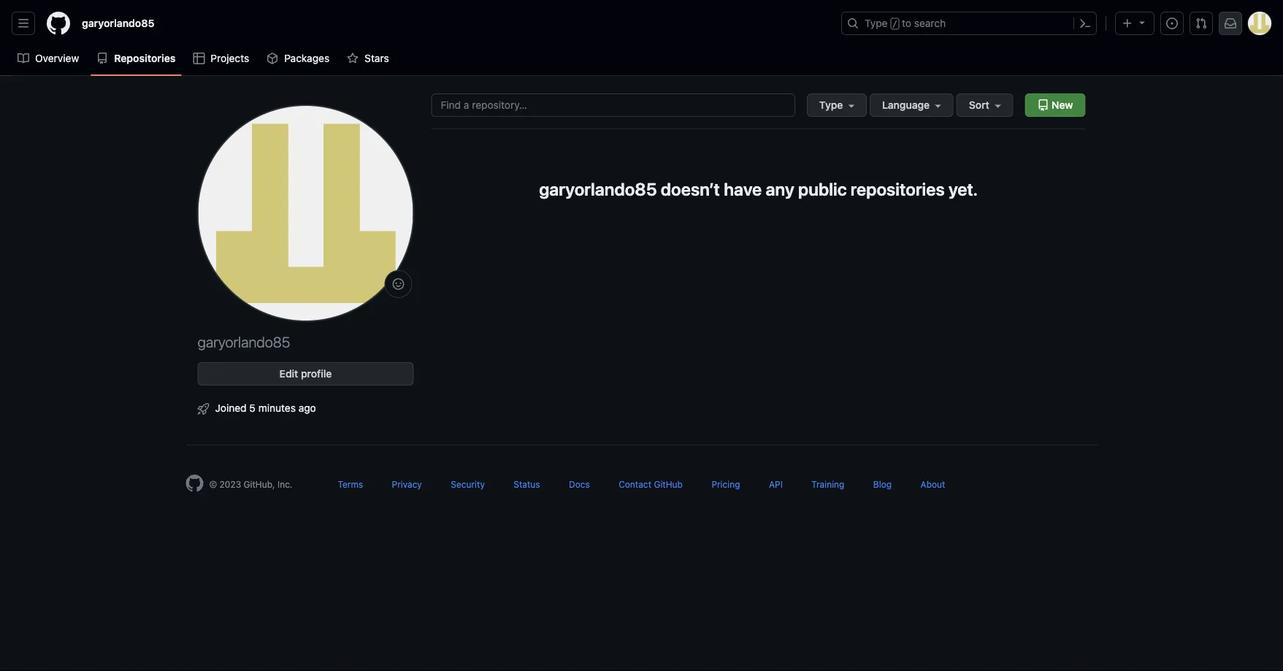 Task type: locate. For each thing, give the bounding box(es) containing it.
to
[[902, 17, 912, 29]]

package image
[[267, 53, 278, 64]]

new link
[[1025, 93, 1086, 117]]

1 vertical spatial type
[[819, 99, 843, 111]]

0 vertical spatial type
[[865, 17, 888, 29]]

yet.
[[949, 179, 978, 199]]

stars
[[365, 52, 389, 64]]

1 horizontal spatial type
[[865, 17, 888, 29]]

api link
[[769, 479, 783, 489]]

doesn't
[[661, 179, 720, 199]]

overview link
[[12, 47, 85, 69]]

star image
[[347, 53, 359, 64]]

language button
[[870, 93, 954, 117]]

terms
[[338, 479, 363, 489]]

homepage image
[[47, 12, 70, 35], [186, 475, 203, 492]]

2 horizontal spatial garyorlando85
[[539, 179, 657, 199]]

rocket image
[[198, 403, 209, 415]]

type button
[[807, 93, 867, 117]]

stars link
[[341, 47, 395, 69]]

type / to search
[[865, 17, 946, 29]]

type
[[865, 17, 888, 29], [819, 99, 843, 111]]

training
[[812, 479, 845, 489]]

api
[[769, 479, 783, 489]]

inc.
[[278, 479, 292, 489]]

2023
[[220, 479, 241, 489]]

0 vertical spatial homepage image
[[47, 12, 70, 35]]

1 vertical spatial homepage image
[[186, 475, 203, 492]]

0 horizontal spatial homepage image
[[47, 12, 70, 35]]

github
[[654, 479, 683, 489]]

type inside popup button
[[819, 99, 843, 111]]

homepage image left ©
[[186, 475, 203, 492]]

joined
[[215, 402, 247, 414]]

© 2023 github, inc.
[[209, 479, 292, 489]]

garyorlando85
[[82, 17, 154, 29], [539, 179, 657, 199], [198, 333, 290, 350]]

0 vertical spatial garyorlando85
[[82, 17, 154, 29]]

contact github
[[619, 479, 683, 489]]

2 vertical spatial garyorlando85
[[198, 333, 290, 350]]

about
[[921, 479, 946, 489]]

about link
[[921, 479, 946, 489]]

5
[[249, 402, 256, 414]]

pricing link
[[712, 479, 740, 489]]

projects link
[[187, 47, 255, 69]]

homepage image up overview
[[47, 12, 70, 35]]

packages link
[[261, 47, 335, 69]]

repo image
[[1038, 99, 1049, 111]]

©
[[209, 479, 217, 489]]

status
[[514, 479, 540, 489]]

git pull request image
[[1196, 18, 1207, 29]]

have
[[724, 179, 762, 199]]

repositories link
[[91, 47, 181, 69]]

1 horizontal spatial homepage image
[[186, 475, 203, 492]]

edit profile button
[[198, 362, 414, 386]]

privacy link
[[392, 479, 422, 489]]

book image
[[18, 53, 29, 64]]

footer
[[174, 445, 1109, 529]]

/
[[892, 19, 898, 29]]

github,
[[244, 479, 275, 489]]

0 horizontal spatial type
[[819, 99, 843, 111]]

sort
[[969, 99, 990, 111]]

overview
[[35, 52, 79, 64]]

1 horizontal spatial garyorlando85
[[198, 333, 290, 350]]

issue opened image
[[1166, 18, 1178, 29]]

public
[[798, 179, 847, 199]]



Task type: vqa. For each thing, say whether or not it's contained in the screenshot.
'/huppy
no



Task type: describe. For each thing, give the bounding box(es) containing it.
smiley image
[[393, 278, 404, 290]]

profile
[[301, 368, 332, 380]]

projects
[[211, 52, 249, 64]]

repositories
[[851, 179, 945, 199]]

status link
[[514, 479, 540, 489]]

plus image
[[1122, 18, 1134, 29]]

search
[[914, 17, 946, 29]]

edit
[[279, 368, 298, 380]]

pricing
[[712, 479, 740, 489]]

terms link
[[338, 479, 363, 489]]

security link
[[451, 479, 485, 489]]

triangle down image
[[1137, 16, 1148, 28]]

Repositories search field
[[431, 93, 1013, 117]]

sort button
[[957, 93, 1013, 117]]

ago
[[299, 402, 316, 414]]

training link
[[812, 479, 845, 489]]

packages
[[284, 52, 330, 64]]

privacy
[[392, 479, 422, 489]]

table image
[[193, 53, 205, 64]]

blog link
[[873, 479, 892, 489]]

garyorlando85 link
[[76, 12, 160, 35]]

repositories
[[114, 52, 176, 64]]

language
[[882, 99, 930, 111]]

contact github link
[[619, 479, 683, 489]]

security
[[451, 479, 485, 489]]

Find a repository… search field
[[431, 93, 795, 117]]

minutes
[[258, 402, 296, 414]]

1 vertical spatial garyorlando85
[[539, 179, 657, 199]]

change your avatar image
[[198, 105, 414, 321]]

contact
[[619, 479, 652, 489]]

any
[[766, 179, 795, 199]]

repo image
[[97, 53, 108, 64]]

footer containing © 2023 github, inc.
[[174, 445, 1109, 529]]

joined 5 minutes ago
[[215, 402, 316, 414]]

command palette image
[[1080, 18, 1091, 29]]

garyorlando85 doesn't have any public repositories yet.
[[539, 179, 978, 199]]

edit profile
[[279, 368, 332, 380]]

0 horizontal spatial garyorlando85
[[82, 17, 154, 29]]

docs link
[[569, 479, 590, 489]]

type for type / to search
[[865, 17, 888, 29]]

blog
[[873, 479, 892, 489]]

docs
[[569, 479, 590, 489]]

notifications image
[[1225, 18, 1237, 29]]

type for type
[[819, 99, 843, 111]]

new
[[1049, 99, 1073, 111]]



